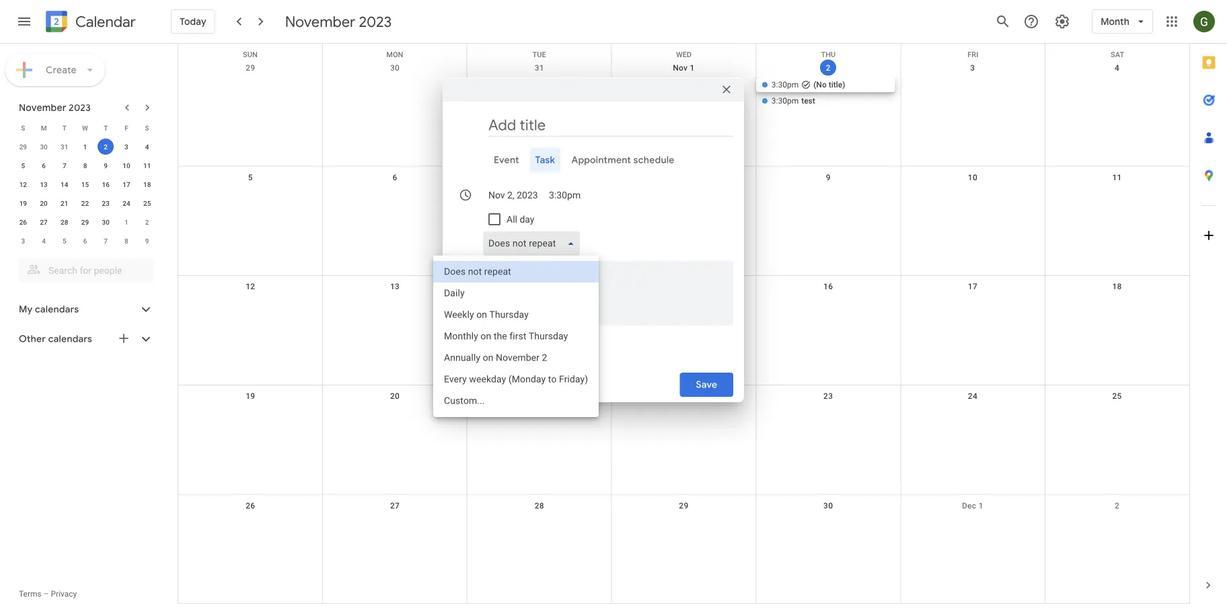 Task type: describe. For each thing, give the bounding box(es) containing it.
28 for dec 1
[[535, 501, 544, 510]]

my
[[19, 303, 33, 316]]

row group containing 29
[[13, 137, 157, 250]]

3 for 1
[[125, 143, 128, 151]]

2 cell from the left
[[323, 77, 467, 110]]

1 right dec
[[979, 501, 984, 510]]

7 for november 2023
[[63, 162, 66, 170]]

every weekday (monday to friday) option
[[433, 369, 599, 390]]

october 31 element
[[56, 139, 73, 155]]

month
[[1101, 15, 1130, 28]]

1 horizontal spatial 6
[[83, 237, 87, 245]]

11 for sun
[[1113, 173, 1122, 182]]

5 for november 2023
[[21, 162, 25, 170]]

7 for sun
[[537, 173, 542, 182]]

create button
[[5, 54, 105, 86]]

10 for sun
[[968, 173, 978, 182]]

16 inside grid
[[824, 282, 833, 292]]

0 vertical spatial 8
[[83, 162, 87, 170]]

row containing 3
[[13, 231, 157, 250]]

other
[[19, 333, 46, 345]]

day
[[520, 214, 535, 225]]

sat
[[1111, 50, 1125, 59]]

f
[[125, 124, 128, 132]]

1 up december 8 element
[[125, 218, 128, 226]]

21
[[61, 199, 68, 207]]

mon
[[386, 50, 403, 59]]

17 inside november 2023 grid
[[123, 180, 130, 188]]

calendars for other calendars
[[48, 333, 92, 345]]

10 for november 2023
[[123, 162, 130, 170]]

11 for november 2023
[[143, 162, 151, 170]]

15 element
[[77, 176, 93, 192]]

all
[[507, 214, 517, 225]]

0 vertical spatial 20
[[40, 199, 48, 207]]

1 right nov
[[690, 63, 695, 73]]

row containing 2
[[178, 57, 1190, 167]]

0 vertical spatial 2023
[[359, 12, 392, 31]]

6 for november 2023
[[42, 162, 46, 170]]

22 element
[[77, 195, 93, 211]]

test
[[802, 96, 815, 106]]

Search for people text field
[[27, 258, 145, 283]]

14 element
[[56, 176, 73, 192]]

2 vertical spatial 3
[[21, 237, 25, 245]]

schedule
[[634, 154, 675, 166]]

0 horizontal spatial 23
[[102, 199, 110, 207]]

8 inside row
[[125, 237, 128, 245]]

event
[[494, 154, 519, 166]]

1 vertical spatial november 2023
[[19, 102, 91, 114]]

–
[[44, 589, 49, 599]]

Start time text field
[[549, 183, 581, 207]]

2 cell
[[95, 137, 116, 156]]

1 down w
[[83, 143, 87, 151]]

3:30pm for 3:30pm
[[772, 80, 799, 90]]

13 element
[[36, 176, 52, 192]]

calendar
[[75, 12, 136, 31]]

5 for sun
[[248, 173, 253, 182]]

calendar element
[[43, 8, 136, 38]]

today button
[[171, 5, 215, 38]]

4 for 1
[[145, 143, 149, 151]]

1 vertical spatial november
[[19, 102, 66, 114]]

cell containing 3:30pm
[[756, 77, 901, 110]]

10 element
[[118, 157, 135, 174]]

25 inside grid
[[1113, 392, 1122, 401]]

privacy link
[[51, 589, 77, 599]]

14 inside november 2023 grid
[[61, 180, 68, 188]]

28 element
[[56, 214, 73, 230]]

20 element
[[36, 195, 52, 211]]

1 t from the left
[[62, 124, 66, 132]]

23 element
[[98, 195, 114, 211]]

nov 1
[[673, 63, 695, 73]]

0 horizontal spatial 2023
[[69, 102, 91, 114]]

9 for november 2023
[[104, 162, 108, 170]]

event button
[[489, 148, 525, 172]]

19 inside grid
[[246, 392, 255, 401]]

row containing 29
[[13, 137, 157, 156]]

27 element
[[36, 214, 52, 230]]

fri
[[968, 50, 979, 59]]

dec 1
[[962, 501, 984, 510]]

tab list containing event
[[454, 148, 734, 172]]

other calendars button
[[3, 328, 167, 350]]

terms link
[[19, 589, 42, 599]]

october 29 element
[[15, 139, 31, 155]]

1 horizontal spatial november 2023
[[285, 12, 392, 31]]

1 horizontal spatial tab list
[[1190, 44, 1227, 567]]

monthly on the first thursday option
[[433, 326, 599, 347]]

appointment schedule button
[[566, 148, 680, 172]]

2 t from the left
[[104, 124, 108, 132]]

december 4 element
[[36, 233, 52, 249]]

main drawer image
[[16, 13, 32, 30]]

1 vertical spatial 20
[[390, 392, 400, 401]]

7 inside the december 7 "element"
[[104, 237, 108, 245]]

terms – privacy
[[19, 589, 77, 599]]

terms
[[19, 589, 42, 599]]



Task type: vqa. For each thing, say whether or not it's contained in the screenshot.
meet
no



Task type: locate. For each thing, give the bounding box(es) containing it.
1 vertical spatial 10
[[968, 173, 978, 182]]

30 element
[[98, 214, 114, 230]]

3:30pm left test
[[772, 96, 799, 106]]

0 vertical spatial 25
[[143, 199, 151, 207]]

2 inside cell
[[104, 143, 108, 151]]

1 horizontal spatial 8
[[125, 237, 128, 245]]

1 vertical spatial 25
[[1113, 392, 1122, 401]]

7 down the task
[[537, 173, 542, 182]]

1 horizontal spatial 27
[[390, 501, 400, 510]]

1 horizontal spatial 20
[[390, 392, 400, 401]]

8 up 15 element
[[83, 162, 87, 170]]

31 for nov 1
[[535, 63, 544, 73]]

5 inside grid
[[248, 173, 253, 182]]

0 horizontal spatial 16
[[102, 180, 110, 188]]

1 s from the left
[[21, 124, 25, 132]]

4 down sat at the right of the page
[[1115, 63, 1120, 73]]

7 down 30 element
[[104, 237, 108, 245]]

december 6 element
[[77, 233, 93, 249]]

0 horizontal spatial 18
[[143, 180, 151, 188]]

4 down 27 "element"
[[42, 237, 46, 245]]

0 vertical spatial 22
[[81, 199, 89, 207]]

december 8 element
[[118, 233, 135, 249]]

december 3 element
[[15, 233, 31, 249]]

dec
[[962, 501, 977, 510]]

2 s from the left
[[145, 124, 149, 132]]

m
[[41, 124, 47, 132]]

26 inside november 2023 grid
[[19, 218, 27, 226]]

0 vertical spatial 19
[[19, 199, 27, 207]]

1 horizontal spatial 7
[[104, 237, 108, 245]]

calendars
[[35, 303, 79, 316], [48, 333, 92, 345]]

calendars down my calendars dropdown button
[[48, 333, 92, 345]]

0 horizontal spatial 17
[[123, 180, 130, 188]]

10
[[123, 162, 130, 170], [968, 173, 978, 182]]

0 vertical spatial 3:30pm
[[772, 80, 799, 90]]

28
[[61, 218, 68, 226], [535, 501, 544, 510]]

november 2023 up mon
[[285, 12, 392, 31]]

1 horizontal spatial 24
[[968, 392, 978, 401]]

custom... option
[[433, 390, 599, 412]]

0 horizontal spatial 6
[[42, 162, 46, 170]]

31 inside november 2023 grid
[[61, 143, 68, 151]]

30
[[390, 63, 400, 73], [40, 143, 48, 151], [102, 218, 110, 226], [824, 501, 833, 510]]

does not repeat option
[[433, 261, 599, 283]]

26 for 1
[[19, 218, 27, 226]]

26 inside grid
[[246, 501, 255, 510]]

grid
[[178, 44, 1190, 604]]

my calendars
[[19, 303, 79, 316]]

0 vertical spatial 9
[[104, 162, 108, 170]]

Start date text field
[[489, 187, 538, 203]]

1 cell from the left
[[178, 77, 323, 110]]

31 down tue
[[535, 63, 544, 73]]

row
[[178, 44, 1190, 59], [178, 57, 1190, 167], [13, 118, 157, 137], [13, 137, 157, 156], [13, 156, 157, 175], [178, 167, 1190, 276], [13, 175, 157, 194], [13, 194, 157, 213], [13, 213, 157, 231], [13, 231, 157, 250], [178, 276, 1190, 385], [178, 385, 1190, 495], [178, 495, 1190, 604]]

11 element
[[139, 157, 155, 174]]

0 horizontal spatial 5
[[21, 162, 25, 170]]

0 horizontal spatial 9
[[104, 162, 108, 170]]

0 vertical spatial 28
[[61, 218, 68, 226]]

0 vertical spatial 10
[[123, 162, 130, 170]]

2 horizontal spatial 4
[[1115, 63, 1120, 73]]

1 vertical spatial 26
[[246, 501, 255, 510]]

0 vertical spatial 18
[[143, 180, 151, 188]]

create
[[46, 64, 77, 76]]

calendars inside my calendars dropdown button
[[35, 303, 79, 316]]

0 horizontal spatial tab list
[[454, 148, 734, 172]]

11 inside grid
[[1113, 173, 1122, 182]]

1 horizontal spatial 18
[[1113, 282, 1122, 292]]

18 element
[[139, 176, 155, 192]]

2 horizontal spatial 9
[[826, 173, 831, 182]]

1 vertical spatial 18
[[1113, 282, 1122, 292]]

22 inside november 2023 grid
[[81, 199, 89, 207]]

22
[[81, 199, 89, 207], [679, 392, 689, 401]]

1 vertical spatial 6
[[393, 173, 397, 182]]

28 for 1
[[61, 218, 68, 226]]

1 horizontal spatial 17
[[968, 282, 978, 292]]

month button
[[1092, 5, 1153, 38]]

4
[[1115, 63, 1120, 73], [145, 143, 149, 151], [42, 237, 46, 245]]

2 vertical spatial 5
[[63, 237, 66, 245]]

16
[[102, 180, 110, 188], [824, 282, 833, 292]]

other calendars
[[19, 333, 92, 345]]

0 vertical spatial 12
[[19, 180, 27, 188]]

14 up weekly on thursday option
[[535, 282, 544, 292]]

appointment schedule
[[572, 154, 675, 166]]

1 vertical spatial 11
[[1113, 173, 1122, 182]]

9 inside row
[[145, 237, 149, 245]]

w
[[82, 124, 88, 132]]

calendars for my calendars
[[35, 303, 79, 316]]

12 inside the 12 element
[[19, 180, 27, 188]]

27 inside grid
[[390, 501, 400, 510]]

task
[[535, 154, 555, 166]]

17
[[123, 180, 130, 188], [968, 282, 978, 292]]

1
[[690, 63, 695, 73], [83, 143, 87, 151], [125, 218, 128, 226], [979, 501, 984, 510]]

1 horizontal spatial 11
[[1113, 173, 1122, 182]]

0 vertical spatial 17
[[123, 180, 130, 188]]

1 horizontal spatial 14
[[535, 282, 544, 292]]

november
[[285, 12, 356, 31], [19, 102, 66, 114]]

1 horizontal spatial 26
[[246, 501, 255, 510]]

1 horizontal spatial 3
[[125, 143, 128, 151]]

1 horizontal spatial 12
[[246, 282, 255, 292]]

0 horizontal spatial 11
[[143, 162, 151, 170]]

13 inside november 2023 grid
[[40, 180, 48, 188]]

tue
[[533, 50, 546, 59]]

25 inside november 2023 grid
[[143, 199, 151, 207]]

10 inside november 2023 grid
[[123, 162, 130, 170]]

3:30pm test
[[772, 96, 815, 106]]

5 cell from the left
[[756, 77, 901, 110]]

25
[[143, 199, 151, 207], [1113, 392, 1122, 401]]

12
[[19, 180, 27, 188], [246, 282, 255, 292]]

3 down fri
[[971, 63, 975, 73]]

thu
[[821, 50, 836, 59]]

7
[[63, 162, 66, 170], [537, 173, 542, 182], [104, 237, 108, 245]]

28 inside grid
[[535, 501, 544, 510]]

1 horizontal spatial t
[[104, 124, 108, 132]]

4 inside december 4 element
[[42, 237, 46, 245]]

2023 up w
[[69, 102, 91, 114]]

10 inside grid
[[968, 173, 978, 182]]

privacy
[[51, 589, 77, 599]]

6
[[42, 162, 46, 170], [393, 173, 397, 182], [83, 237, 87, 245]]

27
[[40, 218, 48, 226], [390, 501, 400, 510]]

2 horizontal spatial 3
[[971, 63, 975, 73]]

6 cell from the left
[[901, 77, 1045, 110]]

2 3:30pm from the top
[[772, 96, 799, 106]]

1 horizontal spatial 23
[[824, 392, 833, 401]]

None field
[[483, 231, 586, 256]]

12 inside grid
[[246, 282, 255, 292]]

13
[[40, 180, 48, 188], [390, 282, 400, 292]]

t up october 31 element
[[62, 124, 66, 132]]

2023 up mon
[[359, 12, 392, 31]]

3 up 10 element at the left of page
[[125, 143, 128, 151]]

19 element
[[15, 195, 31, 211]]

1 horizontal spatial 13
[[390, 282, 400, 292]]

calendars up other calendars
[[35, 303, 79, 316]]

1 vertical spatial calendars
[[48, 333, 92, 345]]

0 horizontal spatial november
[[19, 102, 66, 114]]

13 inside grid
[[390, 282, 400, 292]]

0 vertical spatial 6
[[42, 162, 46, 170]]

8
[[83, 162, 87, 170], [125, 237, 128, 245]]

4 inside grid
[[1115, 63, 1120, 73]]

11 inside november 2023 grid
[[143, 162, 151, 170]]

0 horizontal spatial 10
[[123, 162, 130, 170]]

1 vertical spatial 24
[[968, 392, 978, 401]]

0 horizontal spatial november 2023
[[19, 102, 91, 114]]

3:30pm up 3:30pm test
[[772, 80, 799, 90]]

1 vertical spatial 9
[[826, 173, 831, 182]]

5 inside row
[[63, 237, 66, 245]]

1 vertical spatial 23
[[824, 392, 833, 401]]

0 horizontal spatial 31
[[61, 143, 68, 151]]

1 vertical spatial 28
[[535, 501, 544, 510]]

(no title)
[[814, 80, 846, 90]]

calendar heading
[[73, 12, 136, 31]]

weekly on thursday option
[[433, 304, 599, 326]]

Add description text field
[[483, 266, 734, 315]]

24 element
[[118, 195, 135, 211]]

6 inside grid
[[393, 173, 397, 182]]

1 vertical spatial 19
[[246, 392, 255, 401]]

december 7 element
[[98, 233, 114, 249]]

31 inside grid
[[535, 63, 544, 73]]

0 horizontal spatial t
[[62, 124, 66, 132]]

november 2023 grid
[[13, 118, 157, 250]]

0 horizontal spatial 13
[[40, 180, 48, 188]]

0 vertical spatial 16
[[102, 180, 110, 188]]

grid containing 2
[[178, 44, 1190, 604]]

sun
[[243, 50, 258, 59]]

2 vertical spatial 6
[[83, 237, 87, 245]]

19
[[19, 199, 27, 207], [246, 392, 255, 401]]

cell
[[178, 77, 323, 110], [323, 77, 467, 110], [467, 77, 612, 110], [612, 77, 756, 110], [756, 77, 901, 110], [901, 77, 1045, 110], [1045, 77, 1190, 110]]

title)
[[829, 80, 846, 90]]

december 5 element
[[56, 233, 73, 249]]

14 up 21
[[61, 180, 68, 188]]

15
[[81, 180, 89, 188]]

0 horizontal spatial 22
[[81, 199, 89, 207]]

1 vertical spatial 14
[[535, 282, 544, 292]]

1 horizontal spatial 10
[[968, 173, 978, 182]]

3 cell from the left
[[467, 77, 612, 110]]

1 horizontal spatial 31
[[535, 63, 544, 73]]

27 for 1
[[40, 218, 48, 226]]

16 element
[[98, 176, 114, 192]]

29 element
[[77, 214, 93, 230]]

1 vertical spatial 31
[[61, 143, 68, 151]]

0 vertical spatial november 2023
[[285, 12, 392, 31]]

annually on november 2 option
[[433, 347, 599, 369]]

24
[[123, 199, 130, 207], [968, 392, 978, 401]]

23
[[102, 199, 110, 207], [824, 392, 833, 401]]

7 down october 31 element
[[63, 162, 66, 170]]

calendars inside other calendars dropdown button
[[48, 333, 92, 345]]

None search field
[[0, 253, 167, 283]]

Add title text field
[[489, 115, 734, 135]]

8 down december 1 element
[[125, 237, 128, 245]]

3
[[971, 63, 975, 73], [125, 143, 128, 151], [21, 237, 25, 245]]

26 for dec 1
[[246, 501, 255, 510]]

s
[[21, 124, 25, 132], [145, 124, 149, 132]]

1 vertical spatial 27
[[390, 501, 400, 510]]

row containing s
[[13, 118, 157, 137]]

29
[[246, 63, 255, 73], [19, 143, 27, 151], [81, 218, 89, 226], [679, 501, 689, 510]]

24 inside 24 element
[[123, 199, 130, 207]]

27 for dec 1
[[390, 501, 400, 510]]

0 vertical spatial calendars
[[35, 303, 79, 316]]

today
[[180, 15, 206, 28]]

recurrence list box
[[433, 256, 599, 417]]

(no
[[814, 80, 827, 90]]

28 inside 'element'
[[61, 218, 68, 226]]

2 vertical spatial 9
[[145, 237, 149, 245]]

9 inside grid
[[826, 173, 831, 182]]

daily option
[[433, 283, 599, 304]]

settings menu image
[[1055, 13, 1071, 30]]

0 horizontal spatial 24
[[123, 199, 130, 207]]

my calendars button
[[3, 299, 167, 320]]

appointment
[[572, 154, 631, 166]]

nov
[[673, 63, 688, 73]]

18
[[143, 180, 151, 188], [1113, 282, 1122, 292]]

2023
[[359, 12, 392, 31], [69, 102, 91, 114]]

30 inside october 30 element
[[40, 143, 48, 151]]

0 vertical spatial 31
[[535, 63, 544, 73]]

0 vertical spatial 24
[[123, 199, 130, 207]]

2 horizontal spatial 5
[[248, 173, 253, 182]]

5
[[21, 162, 25, 170], [248, 173, 253, 182], [63, 237, 66, 245]]

31 right october 30 element
[[61, 143, 68, 151]]

0 horizontal spatial 7
[[63, 162, 66, 170]]

t up 2 cell
[[104, 124, 108, 132]]

6 for sun
[[393, 173, 397, 182]]

s right the f
[[145, 124, 149, 132]]

tab list
[[1190, 44, 1227, 567], [454, 148, 734, 172]]

11
[[143, 162, 151, 170], [1113, 173, 1122, 182]]

0 horizontal spatial 25
[[143, 199, 151, 207]]

21 element
[[56, 195, 73, 211]]

0 vertical spatial 7
[[63, 162, 66, 170]]

november 2023 up the m
[[19, 102, 91, 114]]

1 vertical spatial 4
[[145, 143, 149, 151]]

0 vertical spatial 5
[[21, 162, 25, 170]]

december 2 element
[[139, 214, 155, 230]]

20
[[40, 199, 48, 207], [390, 392, 400, 401]]

1 vertical spatial 5
[[248, 173, 253, 182]]

3:30pm
[[772, 80, 799, 90], [772, 96, 799, 106]]

7 cell from the left
[[1045, 77, 1190, 110]]

add other calendars image
[[117, 332, 131, 345]]

17 element
[[118, 176, 135, 192]]

0 vertical spatial november
[[285, 12, 356, 31]]

2
[[826, 63, 831, 72], [104, 143, 108, 151], [145, 218, 149, 226], [1115, 501, 1120, 510]]

16 inside 16 element
[[102, 180, 110, 188]]

2 horizontal spatial 7
[[537, 173, 542, 182]]

14 inside grid
[[535, 282, 544, 292]]

row group
[[13, 137, 157, 250]]

0 vertical spatial 3
[[971, 63, 975, 73]]

27 inside "element"
[[40, 218, 48, 226]]

24 inside grid
[[968, 392, 978, 401]]

9
[[104, 162, 108, 170], [826, 173, 831, 182], [145, 237, 149, 245]]

t
[[62, 124, 66, 132], [104, 124, 108, 132]]

26
[[19, 218, 27, 226], [246, 501, 255, 510]]

31
[[535, 63, 544, 73], [61, 143, 68, 151]]

row containing sun
[[178, 44, 1190, 59]]

26 element
[[15, 214, 31, 230]]

4 cell from the left
[[612, 77, 756, 110]]

14
[[61, 180, 68, 188], [535, 282, 544, 292]]

october 30 element
[[36, 139, 52, 155]]

1 horizontal spatial november
[[285, 12, 356, 31]]

1 horizontal spatial 16
[[824, 282, 833, 292]]

1 horizontal spatial 2023
[[359, 12, 392, 31]]

task button
[[530, 148, 561, 172]]

31 for 1
[[61, 143, 68, 151]]

1 vertical spatial 17
[[968, 282, 978, 292]]

17 inside grid
[[968, 282, 978, 292]]

1 horizontal spatial 5
[[63, 237, 66, 245]]

december 1 element
[[118, 214, 135, 230]]

30 inside 30 element
[[102, 218, 110, 226]]

1 vertical spatial 12
[[246, 282, 255, 292]]

4 for nov 1
[[1115, 63, 1120, 73]]

12 element
[[15, 176, 31, 192]]

4 up 11 element
[[145, 143, 149, 151]]

22 inside grid
[[679, 392, 689, 401]]

2, today element
[[98, 139, 114, 155]]

0 horizontal spatial 3
[[21, 237, 25, 245]]

0 horizontal spatial 28
[[61, 218, 68, 226]]

3 for nov 1
[[971, 63, 975, 73]]

19 inside november 2023 grid
[[19, 199, 27, 207]]

0 vertical spatial 13
[[40, 180, 48, 188]]

0 horizontal spatial 8
[[83, 162, 87, 170]]

wed
[[676, 50, 692, 59]]

november 2023
[[285, 12, 392, 31], [19, 102, 91, 114]]

3:30pm for 3:30pm test
[[772, 96, 799, 106]]

s up "october 29" element
[[21, 124, 25, 132]]

1 horizontal spatial 28
[[535, 501, 544, 510]]

all day
[[507, 214, 535, 225]]

18 inside 'element'
[[143, 180, 151, 188]]

1 3:30pm from the top
[[772, 80, 799, 90]]

25 element
[[139, 195, 155, 211]]

0 horizontal spatial 19
[[19, 199, 27, 207]]

1 vertical spatial 16
[[824, 282, 833, 292]]

0 vertical spatial 23
[[102, 199, 110, 207]]

3 down 26 element at left
[[21, 237, 25, 245]]

7 inside grid
[[537, 173, 542, 182]]

december 9 element
[[139, 233, 155, 249]]

9 for sun
[[826, 173, 831, 182]]



